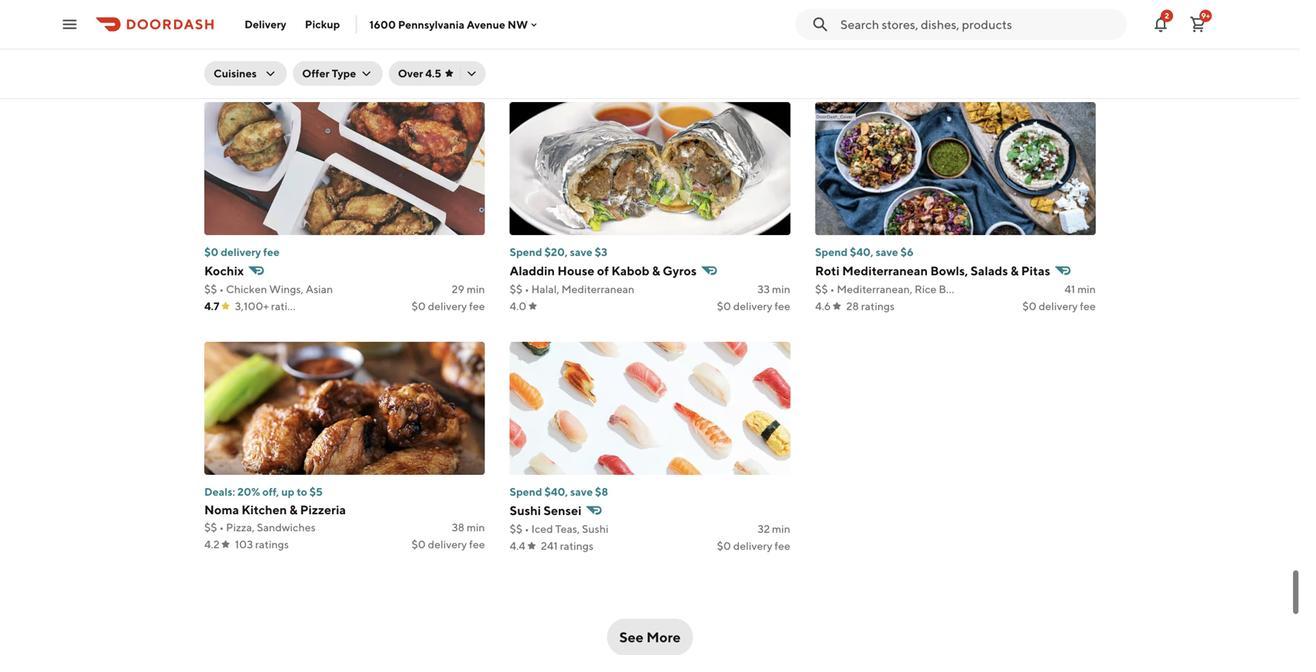 Task type: describe. For each thing, give the bounding box(es) containing it.
over 4.5
[[398, 67, 442, 80]]

delivery for brooklyn calzones
[[428, 60, 467, 73]]

delivery for aladdin house of kabob & gyros
[[734, 300, 773, 313]]

bowls,
[[931, 264, 969, 278]]

see more button
[[607, 619, 694, 656]]

32
[[758, 523, 770, 536]]

241 ratings
[[541, 540, 594, 553]]

1600 pennsylvania avenue nw button
[[370, 18, 541, 31]]

38 min for $$ • american, chicken
[[452, 43, 485, 56]]

deals: 20% off, up to $5 noma kitchen &  pizzeria
[[204, 486, 346, 518]]

off, for noma
[[263, 486, 279, 499]]

$$ for $$ • nachos, tacos
[[816, 41, 828, 54]]

1 vertical spatial sushi
[[582, 523, 609, 536]]

offer type
[[302, 67, 356, 80]]

$$ for $$ • american, chicken
[[204, 43, 217, 56]]

deals: 20% off, up to $5 ruben's
[[816, 6, 934, 38]]

103
[[235, 539, 253, 551]]

delivery button
[[235, 12, 296, 37]]

$8
[[595, 486, 609, 499]]

pizzeria
[[300, 503, 346, 518]]

9+ button
[[1183, 9, 1214, 40]]

$$ for $$ • iced teas, sushi
[[510, 523, 523, 536]]

spend $25, save $5
[[204, 6, 302, 19]]

1600
[[370, 18, 396, 31]]

over
[[398, 67, 423, 80]]

spend for roti
[[816, 246, 848, 259]]

to for ruben's
[[908, 6, 919, 19]]

thai,
[[532, 43, 555, 56]]

nachos,
[[837, 41, 877, 54]]

rice
[[915, 283, 937, 296]]

save for calzones
[[264, 6, 286, 19]]

• for american,
[[219, 43, 224, 56]]

curry
[[557, 43, 585, 56]]

halal,
[[532, 283, 560, 296]]

pickup
[[305, 18, 340, 31]]

33 min
[[758, 283, 791, 296]]

roti mediterranean bowls, salads & pitas
[[816, 264, 1051, 278]]

$$ for $$ • thai, curry
[[510, 43, 523, 56]]

9+
[[1202, 11, 1211, 20]]

$$ for $$ • halal, mediterranean
[[510, 283, 523, 296]]

of
[[597, 264, 609, 278]]

$0 delivery fee for brooklyn calzones
[[412, 60, 485, 73]]

fee for brooklyn calzones
[[469, 60, 485, 73]]

41
[[1065, 283, 1076, 296]]

spend $40, save $6
[[816, 246, 914, 259]]

33
[[758, 283, 770, 296]]

$0 delivery fee for roti mediterranean bowls, salads & pitas
[[1023, 300, 1096, 313]]

& inside deals: 20% off, up to $5 noma kitchen &  pizzeria
[[290, 503, 298, 518]]

$0 delivery fee for kochix
[[412, 300, 485, 313]]

delivery
[[245, 18, 287, 31]]

$40, for sensei
[[545, 486, 568, 499]]

$$ for $$ • chicken wings, asian
[[204, 283, 217, 296]]

$5 inside deals: 20% off, up to $5 noma kitchen &  pizzeria
[[310, 486, 323, 499]]

fee for sushi sensei
[[775, 540, 791, 553]]

29
[[452, 283, 465, 296]]

over 4.5 button
[[389, 61, 486, 86]]

kabob
[[612, 264, 650, 278]]

• for mediterranean,
[[831, 283, 835, 296]]

ratings for kochix
[[271, 300, 305, 313]]

roti
[[816, 264, 840, 278]]

$6
[[901, 246, 914, 259]]

4.0
[[510, 300, 527, 313]]

$$ • mediterranean, rice bowl
[[816, 283, 964, 296]]

spend $40, save $8
[[510, 486, 609, 499]]

$5 inside 20% off, up to $5 the phuket house
[[582, 6, 595, 19]]

save for sensei
[[571, 486, 593, 499]]

iced
[[532, 523, 553, 536]]

deals: for noma
[[204, 486, 235, 499]]

min for $$ • nachos, tacos
[[1078, 41, 1097, 54]]

0 vertical spatial chicken
[[278, 43, 319, 56]]

fee for aladdin house of kabob & gyros
[[775, 300, 791, 313]]

$20,
[[545, 246, 568, 259]]

• for iced
[[525, 523, 530, 536]]

0 horizontal spatial chicken
[[226, 283, 267, 296]]

29 min
[[452, 283, 485, 296]]

$$ • iced teas, sushi
[[510, 523, 609, 536]]

kochix
[[204, 264, 244, 278]]

delivery for sushi sensei
[[734, 540, 773, 553]]

to inside 20% off, up to $5 the phuket house
[[569, 6, 580, 19]]

delivery for roti mediterranean bowls, salads & pitas
[[1039, 300, 1079, 313]]

spend $20, save $3
[[510, 246, 608, 259]]

pennsylvania
[[398, 18, 465, 31]]

25
[[1063, 41, 1076, 54]]

3,100+
[[235, 300, 269, 313]]

avenue
[[467, 18, 506, 31]]

sensei
[[544, 504, 582, 518]]

cuisines
[[214, 67, 257, 80]]

$25,
[[239, 6, 262, 19]]

salads
[[971, 264, 1009, 278]]

35 min
[[757, 43, 791, 56]]

offer type button
[[293, 61, 383, 86]]

$$ • pizza, sandwiches
[[204, 522, 316, 534]]

sandwiches
[[257, 522, 316, 534]]

$$ for $$ • mediterranean, rice bowl
[[816, 283, 828, 296]]

• for nachos,
[[831, 41, 835, 54]]

103 ratings
[[235, 539, 289, 551]]

up inside 20% off, up to $5 the phuket house
[[554, 6, 567, 19]]

american,
[[226, 43, 276, 56]]

pickup button
[[296, 12, 350, 37]]

teas,
[[556, 523, 580, 536]]

asian
[[306, 283, 333, 296]]

ruben's
[[816, 23, 862, 38]]

$$ for $$ • pizza, sandwiches
[[204, 522, 217, 534]]

tacos
[[879, 41, 907, 54]]

$$ • chicken wings, asian
[[204, 283, 333, 296]]

Store search: begin typing to search for stores available on DoorDash text field
[[841, 16, 1118, 33]]

kitchen
[[242, 503, 287, 518]]

$40, for mediterranean
[[850, 246, 874, 259]]

• for thai,
[[525, 43, 530, 56]]



Task type: locate. For each thing, give the bounding box(es) containing it.
$5
[[289, 6, 302, 19], [582, 6, 595, 19], [921, 6, 934, 19], [310, 486, 323, 499]]

save for mediterranean
[[876, 246, 899, 259]]

house up curry
[[579, 24, 616, 38]]

ratings down $$ • pizza, sandwiches
[[255, 539, 289, 551]]

house
[[579, 24, 616, 38], [558, 264, 595, 278]]

sushi up iced
[[510, 504, 541, 518]]

0 horizontal spatial deals:
[[204, 486, 235, 499]]

• down "kochix" on the top left
[[219, 283, 224, 296]]

deals: for ruben's
[[816, 6, 847, 19]]

• left halal,
[[525, 283, 530, 296]]

4.2 down brooklyn
[[204, 60, 220, 73]]

deals: up noma
[[204, 486, 235, 499]]

deals: up ruben's
[[816, 6, 847, 19]]

min for $$ • halal, mediterranean
[[773, 283, 791, 296]]

20% off, up to $5 the phuket house
[[510, 6, 616, 38]]

min right 35
[[773, 43, 791, 56]]

mediterranean up $$ • mediterranean, rice bowl
[[843, 264, 928, 278]]

noma
[[204, 503, 239, 518]]

notification bell image
[[1152, 15, 1171, 34]]

save left $3
[[570, 246, 593, 259]]

min right '32' at the right bottom of page
[[773, 523, 791, 536]]

20% inside deals: 20% off, up to $5 noma kitchen &  pizzeria
[[237, 486, 260, 499]]

$3
[[595, 246, 608, 259]]

$0 delivery fee left 4.4
[[412, 539, 485, 551]]

phuket
[[534, 24, 577, 38]]

fee down 33 min
[[775, 300, 791, 313]]

up up kitchen in the bottom of the page
[[281, 486, 295, 499]]

0 horizontal spatial 20%
[[237, 486, 260, 499]]

$$ up 4.6 on the right top of the page
[[816, 283, 828, 296]]

sushi right teas, at bottom left
[[582, 523, 609, 536]]

min for $$ • mediterranean, rice bowl
[[1078, 283, 1097, 296]]

1 vertical spatial 38 min
[[452, 522, 485, 534]]

2 4.2 from the top
[[204, 539, 220, 551]]

$$ down noma
[[204, 522, 217, 534]]

ratings down wings,
[[271, 300, 305, 313]]

20% inside 20% off, up to $5 the phuket house
[[510, 6, 533, 19]]

2 horizontal spatial to
[[908, 6, 919, 19]]

35
[[757, 43, 770, 56]]

deals: inside deals: 20% off, up to $5 ruben's
[[816, 6, 847, 19]]

$0 delivery fee down '32' at the right bottom of page
[[717, 540, 791, 553]]

min left iced
[[467, 522, 485, 534]]

fee down 41 min at the top
[[1081, 300, 1096, 313]]

1 vertical spatial chicken
[[226, 283, 267, 296]]

$0 delivery fee down 29
[[412, 300, 485, 313]]

& for pitas
[[1011, 264, 1019, 278]]

38 min down 1600 pennsylvania avenue nw popup button
[[452, 43, 485, 56]]

38 for $$ • pizza, sandwiches
[[452, 522, 465, 534]]

wings,
[[269, 283, 304, 296]]

4.2 left 103
[[204, 539, 220, 551]]

delivery down '32' at the right bottom of page
[[734, 540, 773, 553]]

1 4.2 from the top
[[204, 60, 220, 73]]

0 horizontal spatial off,
[[263, 486, 279, 499]]

$0 for kochix
[[412, 300, 426, 313]]

min for $$ • american, chicken
[[467, 43, 485, 56]]

20% up kitchen in the bottom of the page
[[237, 486, 260, 499]]

off, inside deals: 20% off, up to $5 ruben's
[[874, 6, 890, 19]]

fee up $$ • chicken wings, asian
[[263, 246, 280, 259]]

to inside deals: 20% off, up to $5 noma kitchen &  pizzeria
[[297, 486, 307, 499]]

0 vertical spatial sushi
[[510, 504, 541, 518]]

& left pitas
[[1011, 264, 1019, 278]]

$0 delivery fee for aladdin house of kabob & gyros
[[717, 300, 791, 313]]

open menu image
[[60, 15, 79, 34]]

off, inside deals: 20% off, up to $5 noma kitchen &  pizzeria
[[263, 486, 279, 499]]

20% up the
[[510, 6, 533, 19]]

delivery down 29
[[428, 300, 467, 313]]

0 horizontal spatial sushi
[[510, 504, 541, 518]]

up inside deals: 20% off, up to $5 ruben's
[[893, 6, 906, 19]]

$$ • american, chicken
[[204, 43, 319, 56]]

25 min
[[1063, 41, 1097, 54]]

• down brooklyn
[[219, 43, 224, 56]]

min for $$ • pizza, sandwiches
[[467, 522, 485, 534]]

2 horizontal spatial &
[[1011, 264, 1019, 278]]

house inside 20% off, up to $5 the phuket house
[[579, 24, 616, 38]]

$$ down brooklyn
[[204, 43, 217, 56]]

1 horizontal spatial $40,
[[850, 246, 874, 259]]

38 min for $$ • pizza, sandwiches
[[452, 522, 485, 534]]

save for house
[[570, 246, 593, 259]]

aladdin house of kabob & gyros
[[510, 264, 697, 278]]

spend up roti
[[816, 246, 848, 259]]

fee
[[469, 60, 485, 73], [263, 246, 280, 259], [469, 300, 485, 313], [775, 300, 791, 313], [1081, 300, 1096, 313], [469, 539, 485, 551], [775, 540, 791, 553]]

delivery right over
[[428, 60, 467, 73]]

4.2 for $0 delivery fee
[[204, 60, 220, 73]]

off, up kitchen in the bottom of the page
[[263, 486, 279, 499]]

delivery down the 41 at the right top of page
[[1039, 300, 1079, 313]]

delivery
[[428, 60, 467, 73], [221, 246, 261, 259], [428, 300, 467, 313], [734, 300, 773, 313], [1039, 300, 1079, 313], [428, 539, 467, 551], [734, 540, 773, 553]]

spend for sushi
[[510, 486, 543, 499]]

offer
[[302, 67, 330, 80]]

aladdin
[[510, 264, 555, 278]]

off, up tacos
[[874, 6, 890, 19]]

type
[[332, 67, 356, 80]]

1600 pennsylvania avenue nw
[[370, 18, 528, 31]]

deals: inside deals: 20% off, up to $5 noma kitchen &  pizzeria
[[204, 486, 235, 499]]

to inside deals: 20% off, up to $5 ruben's
[[908, 6, 919, 19]]

fee down the 29 min
[[469, 300, 485, 313]]

$$ down ruben's
[[816, 41, 828, 54]]

• for pizza,
[[219, 522, 224, 534]]

spend for aladdin
[[510, 246, 543, 259]]

$$ down the
[[510, 43, 523, 56]]

min right 29
[[467, 283, 485, 296]]

up
[[554, 6, 567, 19], [893, 6, 906, 19], [281, 486, 295, 499]]

2
[[1165, 11, 1170, 20]]

20% inside deals: 20% off, up to $5 ruben's
[[849, 6, 872, 19]]

spend up brooklyn
[[204, 6, 237, 19]]

$$ • halal, mediterranean
[[510, 283, 635, 296]]

min right 25
[[1078, 41, 1097, 54]]

& for gyros
[[652, 264, 661, 278]]

ratings down 'mediterranean,'
[[862, 300, 895, 313]]

ratings for roti mediterranean bowls, salads & pitas
[[862, 300, 895, 313]]

• left iced
[[525, 523, 530, 536]]

2 horizontal spatial 20%
[[849, 6, 872, 19]]

house up $$ • halal, mediterranean
[[558, 264, 595, 278]]

20% for ruben's
[[849, 6, 872, 19]]

1 horizontal spatial 20%
[[510, 6, 533, 19]]

241
[[541, 540, 558, 553]]

1 items, open order cart image
[[1189, 15, 1208, 34]]

4.5
[[426, 67, 442, 80]]

1 horizontal spatial to
[[569, 6, 580, 19]]

delivery up "kochix" on the top left
[[221, 246, 261, 259]]

min down "avenue"
[[467, 43, 485, 56]]

0 horizontal spatial to
[[297, 486, 307, 499]]

$0 delivery fee down 33
[[717, 300, 791, 313]]

$$ • nachos, tacos
[[816, 41, 907, 54]]

38 for $$ • american, chicken
[[452, 43, 465, 56]]

• down roti
[[831, 283, 835, 296]]

0 horizontal spatial up
[[281, 486, 295, 499]]

20% for noma
[[237, 486, 260, 499]]

$0 delivery fee down 1600 pennsylvania avenue nw
[[412, 60, 485, 73]]

brooklyn calzones
[[204, 24, 312, 38]]

up for noma
[[281, 486, 295, 499]]

min
[[1078, 41, 1097, 54], [467, 43, 485, 56], [773, 43, 791, 56], [467, 283, 485, 296], [773, 283, 791, 296], [1078, 283, 1097, 296], [467, 522, 485, 534], [773, 523, 791, 536]]

1 horizontal spatial up
[[554, 6, 567, 19]]

bowl
[[939, 283, 964, 296]]

28 ratings
[[847, 300, 895, 313]]

delivery down 33
[[734, 300, 773, 313]]

0 vertical spatial deals:
[[816, 6, 847, 19]]

4.4
[[510, 540, 526, 553]]

up inside deals: 20% off, up to $5 noma kitchen &  pizzeria
[[281, 486, 295, 499]]

0 vertical spatial mediterranean
[[843, 264, 928, 278]]

1 horizontal spatial deals:
[[816, 6, 847, 19]]

1 vertical spatial house
[[558, 264, 595, 278]]

2 38 from the top
[[452, 522, 465, 534]]

1 horizontal spatial &
[[652, 264, 661, 278]]

$$
[[816, 41, 828, 54], [204, 43, 217, 56], [510, 43, 523, 56], [204, 283, 217, 296], [510, 283, 523, 296], [816, 283, 828, 296], [204, 522, 217, 534], [510, 523, 523, 536]]

min for $$ • iced teas, sushi
[[773, 523, 791, 536]]

cuisines button
[[204, 61, 287, 86]]

1 vertical spatial $40,
[[545, 486, 568, 499]]

up up tacos
[[893, 6, 906, 19]]

save left $8 on the bottom left of the page
[[571, 486, 593, 499]]

save up the calzones
[[264, 6, 286, 19]]

spend up sushi sensei at the left bottom
[[510, 486, 543, 499]]

• for chicken
[[219, 283, 224, 296]]

mediterranean,
[[837, 283, 913, 296]]

sushi
[[510, 504, 541, 518], [582, 523, 609, 536]]

deals:
[[816, 6, 847, 19], [204, 486, 235, 499]]

1 horizontal spatial mediterranean
[[843, 264, 928, 278]]

fee left 4.4
[[469, 539, 485, 551]]

0 horizontal spatial mediterranean
[[562, 283, 635, 296]]

fee for kochix
[[469, 300, 485, 313]]

0 vertical spatial 38
[[452, 43, 465, 56]]

see
[[620, 630, 644, 646]]

0 horizontal spatial &
[[290, 503, 298, 518]]

off, up phuket on the left top of page
[[535, 6, 552, 19]]

2 38 min from the top
[[452, 522, 485, 534]]

0 vertical spatial 38 min
[[452, 43, 485, 56]]

brooklyn
[[204, 24, 256, 38]]

mediterranean
[[843, 264, 928, 278], [562, 283, 635, 296]]

1 horizontal spatial chicken
[[278, 43, 319, 56]]

ratings down teas, at bottom left
[[560, 540, 594, 553]]

0 horizontal spatial $40,
[[545, 486, 568, 499]]

1 vertical spatial 38
[[452, 522, 465, 534]]

2 horizontal spatial up
[[893, 6, 906, 19]]

calzones
[[259, 24, 312, 38]]

4.7
[[204, 300, 220, 313]]

sushi sensei
[[510, 504, 582, 518]]

• for halal,
[[525, 283, 530, 296]]

to for noma
[[297, 486, 307, 499]]

1 vertical spatial 4.2
[[204, 539, 220, 551]]

& left "gyros" on the right top of page
[[652, 264, 661, 278]]

1 horizontal spatial off,
[[535, 6, 552, 19]]

chicken up 3,100+
[[226, 283, 267, 296]]

0 vertical spatial house
[[579, 24, 616, 38]]

fee for roti mediterranean bowls, salads & pitas
[[1081, 300, 1096, 313]]

nw
[[508, 18, 528, 31]]

$40, up sensei
[[545, 486, 568, 499]]

min right 33
[[773, 283, 791, 296]]

pizza,
[[226, 522, 255, 534]]

delivery for kochix
[[428, 300, 467, 313]]

save
[[264, 6, 286, 19], [570, 246, 593, 259], [876, 246, 899, 259], [571, 486, 593, 499]]

0 vertical spatial $40,
[[850, 246, 874, 259]]

fee down "avenue"
[[469, 60, 485, 73]]

save left $6
[[876, 246, 899, 259]]

20%
[[510, 6, 533, 19], [849, 6, 872, 19], [237, 486, 260, 499]]

4.2 for 103 ratings
[[204, 539, 220, 551]]

4.6
[[816, 300, 831, 313]]

$0 delivery fee
[[412, 60, 485, 73], [204, 246, 280, 259], [412, 300, 485, 313], [717, 300, 791, 313], [1023, 300, 1096, 313], [412, 539, 485, 551], [717, 540, 791, 553]]

see more
[[620, 630, 681, 646]]

2 horizontal spatial off,
[[874, 6, 890, 19]]

mediterranean down the of
[[562, 283, 635, 296]]

$$ up 4.4
[[510, 523, 523, 536]]

• down noma
[[219, 522, 224, 534]]

$$ up '4.7'
[[204, 283, 217, 296]]

$5 inside deals: 20% off, up to $5 ruben's
[[921, 6, 934, 19]]

1 vertical spatial deals:
[[204, 486, 235, 499]]

more
[[647, 630, 681, 646]]

off, inside 20% off, up to $5 the phuket house
[[535, 6, 552, 19]]

$40, up 'mediterranean,'
[[850, 246, 874, 259]]

min for $$ • chicken wings, asian
[[467, 283, 485, 296]]

• down ruben's
[[831, 41, 835, 54]]

3,100+ ratings
[[235, 300, 305, 313]]

• left the thai,
[[525, 43, 530, 56]]

1 horizontal spatial sushi
[[582, 523, 609, 536]]

1 vertical spatial mediterranean
[[562, 283, 635, 296]]

$0 for aladdin house of kabob & gyros
[[717, 300, 732, 313]]

$0 delivery fee up "kochix" on the top left
[[204, 246, 280, 259]]

fee down 32 min
[[775, 540, 791, 553]]

to
[[569, 6, 580, 19], [908, 6, 919, 19], [297, 486, 307, 499]]

1 38 from the top
[[452, 43, 465, 56]]

spend up aladdin
[[510, 246, 543, 259]]

off, for ruben's
[[874, 6, 890, 19]]

up for ruben's
[[893, 6, 906, 19]]

ratings for sushi sensei
[[560, 540, 594, 553]]

$0 delivery fee down the 41 at the right top of page
[[1023, 300, 1096, 313]]

gyros
[[663, 264, 697, 278]]

delivery left 4.4
[[428, 539, 467, 551]]

spend for brooklyn
[[204, 6, 237, 19]]

& up sandwiches
[[290, 503, 298, 518]]

chicken down the calzones
[[278, 43, 319, 56]]

20% up ruben's
[[849, 6, 872, 19]]

38 min
[[452, 43, 485, 56], [452, 522, 485, 534]]

41 min
[[1065, 283, 1097, 296]]

$$ • thai, curry
[[510, 43, 585, 56]]

$0 delivery fee for sushi sensei
[[717, 540, 791, 553]]

32 min
[[758, 523, 791, 536]]

pitas
[[1022, 264, 1051, 278]]

$0 for sushi sensei
[[717, 540, 732, 553]]

up up phuket on the left top of page
[[554, 6, 567, 19]]

chicken
[[278, 43, 319, 56], [226, 283, 267, 296]]

38 min left iced
[[452, 522, 485, 534]]

$0 for roti mediterranean bowls, salads & pitas
[[1023, 300, 1037, 313]]

$0 for brooklyn calzones
[[412, 60, 426, 73]]

$40,
[[850, 246, 874, 259], [545, 486, 568, 499]]

0 vertical spatial 4.2
[[204, 60, 220, 73]]

$$ up 4.0
[[510, 283, 523, 296]]

min right the 41 at the right top of page
[[1078, 283, 1097, 296]]

1 38 min from the top
[[452, 43, 485, 56]]

min for $$ • thai, curry
[[773, 43, 791, 56]]



Task type: vqa. For each thing, say whether or not it's contained in the screenshot.


